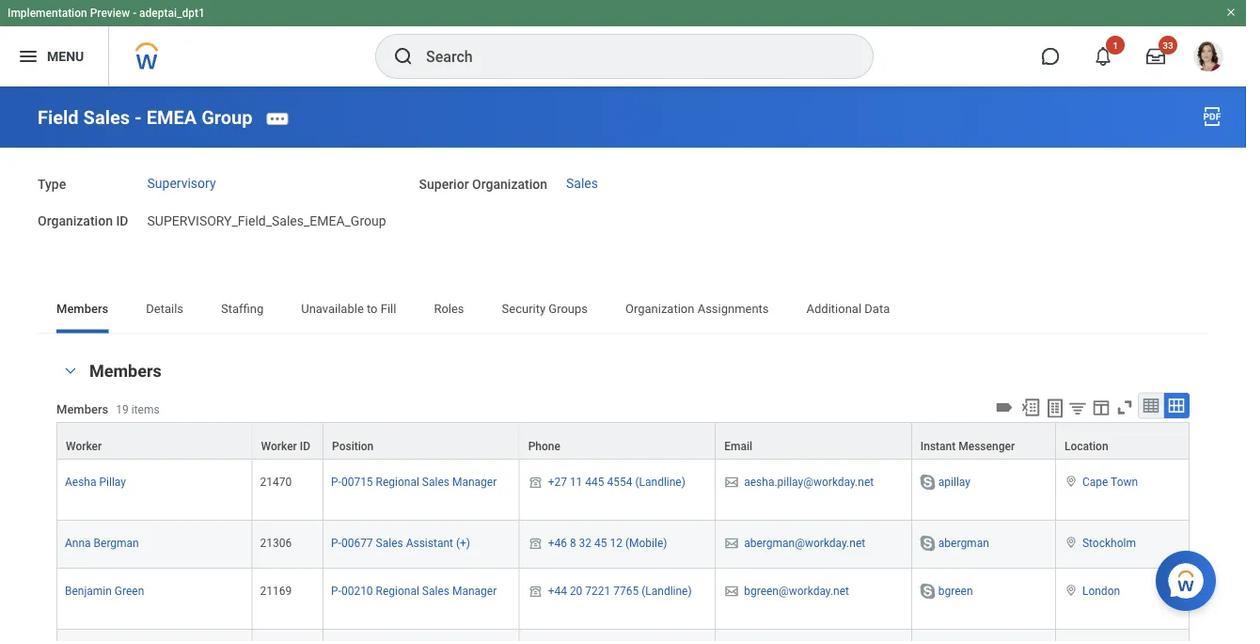 Task type: locate. For each thing, give the bounding box(es) containing it.
1 mail image from the top
[[723, 475, 740, 490]]

0 vertical spatial organization
[[472, 177, 547, 193]]

0 horizontal spatial organization
[[38, 213, 113, 229]]

id inside 'popup button'
[[300, 440, 310, 453]]

p-00677 sales assistant (+) link
[[331, 533, 470, 550]]

3 row from the top
[[56, 521, 1190, 569]]

close environment banner image
[[1225, 7, 1237, 18]]

benjamin green link
[[65, 581, 144, 598]]

toolbar
[[991, 393, 1190, 422]]

field
[[38, 106, 79, 129]]

cell down the bgreen@workday.net
[[716, 630, 912, 641]]

2 horizontal spatial organization
[[625, 302, 695, 316]]

3 skype image from the top
[[918, 582, 937, 601]]

members up 19
[[89, 361, 162, 381]]

organization for organization assignments
[[625, 302, 695, 316]]

manager down (+)
[[452, 585, 497, 598]]

members button
[[89, 361, 162, 381]]

0 vertical spatial location image
[[1064, 475, 1079, 488]]

0 vertical spatial manager
[[452, 476, 497, 489]]

p- inside "link"
[[331, 537, 341, 550]]

skype image left abergman
[[918, 534, 937, 553]]

organization inside tab list
[[625, 302, 695, 316]]

0 horizontal spatial id
[[116, 213, 128, 229]]

19
[[116, 404, 129, 417]]

phone image
[[527, 536, 544, 551], [527, 584, 544, 599]]

1 vertical spatial skype image
[[918, 534, 937, 553]]

1 skype image from the top
[[918, 473, 937, 492]]

apillay link
[[938, 472, 971, 489]]

id for worker id
[[300, 440, 310, 453]]

location image for cape town
[[1064, 475, 1079, 488]]

0 vertical spatial p-
[[331, 476, 341, 489]]

- for preview
[[133, 7, 136, 20]]

1 vertical spatial -
[[135, 106, 142, 129]]

mail image
[[723, 584, 740, 599]]

1 phone image from the top
[[527, 536, 544, 551]]

regional inside "link"
[[376, 585, 419, 598]]

adeptai_dpt1
[[139, 7, 205, 20]]

5 cell from the left
[[716, 630, 912, 641]]

1 regional from the top
[[376, 476, 419, 489]]

2 phone image from the top
[[527, 584, 544, 599]]

33
[[1163, 40, 1174, 51]]

location image left 'cape'
[[1064, 475, 1079, 488]]

p-
[[331, 476, 341, 489], [331, 537, 341, 550], [331, 585, 341, 598]]

location
[[1065, 440, 1108, 453]]

p- down 00677
[[331, 585, 341, 598]]

manager left phone icon
[[452, 476, 497, 489]]

skype image left apillay
[[918, 473, 937, 492]]

2 location image from the top
[[1064, 536, 1079, 549]]

+27 11 445 4554 (landline)
[[548, 476, 686, 489]]

(landline) right 4554
[[635, 476, 686, 489]]

anna bergman
[[65, 537, 139, 550]]

mail image
[[723, 475, 740, 490], [723, 536, 740, 551]]

cape
[[1082, 476, 1108, 489]]

- inside 'main content'
[[135, 106, 142, 129]]

benjamin
[[65, 585, 112, 598]]

(mobile)
[[625, 537, 667, 550]]

11
[[570, 476, 583, 489]]

chevron down image
[[59, 365, 82, 378]]

1 vertical spatial phone image
[[527, 584, 544, 599]]

0 horizontal spatial worker
[[66, 440, 102, 453]]

32
[[579, 537, 592, 550]]

abergman link
[[938, 533, 989, 550]]

row containing anna bergman
[[56, 521, 1190, 569]]

1 row from the top
[[56, 422, 1190, 460]]

security groups
[[502, 302, 588, 316]]

0 vertical spatial -
[[133, 7, 136, 20]]

sales link
[[566, 175, 598, 191]]

row containing benjamin green
[[56, 569, 1190, 630]]

1 vertical spatial p-
[[331, 537, 341, 550]]

1 vertical spatial (landline)
[[642, 585, 692, 598]]

location image left london
[[1064, 584, 1079, 597]]

1 vertical spatial manager
[[452, 585, 497, 598]]

click to view/edit grid preferences image
[[1091, 398, 1112, 418]]

1 worker from the left
[[66, 440, 102, 453]]

0 vertical spatial mail image
[[723, 475, 740, 490]]

location image for stockholm
[[1064, 536, 1079, 549]]

p-00715 regional sales manager link
[[331, 472, 497, 489]]

21306
[[260, 537, 292, 550]]

worker
[[66, 440, 102, 453], [261, 440, 297, 453]]

members inside tab list
[[56, 302, 108, 316]]

sales inside "link"
[[376, 537, 403, 550]]

2 skype image from the top
[[918, 534, 937, 553]]

(landline)
[[635, 476, 686, 489], [642, 585, 692, 598]]

p-00677 sales assistant (+)
[[331, 537, 470, 550]]

0 vertical spatial id
[[116, 213, 128, 229]]

assistant
[[406, 537, 453, 550]]

expand table image
[[1167, 397, 1186, 415]]

2 regional from the top
[[376, 585, 419, 598]]

1 location image from the top
[[1064, 475, 1079, 488]]

members 19 items
[[56, 403, 160, 417]]

p- inside "link"
[[331, 585, 341, 598]]

members left 19
[[56, 403, 108, 417]]

worker inside popup button
[[66, 440, 102, 453]]

8
[[570, 537, 576, 550]]

data
[[865, 302, 890, 316]]

(landline) inside 'link'
[[635, 476, 686, 489]]

2 vertical spatial p-
[[331, 585, 341, 598]]

regional right 00210
[[376, 585, 419, 598]]

field sales - emea group link
[[38, 106, 253, 129]]

2 manager from the top
[[452, 585, 497, 598]]

manager
[[452, 476, 497, 489], [452, 585, 497, 598]]

location image left stockholm link at right
[[1064, 536, 1079, 549]]

implementation preview -   adeptai_dpt1
[[8, 7, 205, 20]]

unavailable
[[301, 302, 364, 316]]

2 vertical spatial organization
[[625, 302, 695, 316]]

apillay
[[938, 476, 971, 489]]

row
[[56, 422, 1190, 460], [56, 460, 1190, 521], [56, 521, 1190, 569], [56, 569, 1190, 630], [56, 630, 1190, 641]]

1 vertical spatial regional
[[376, 585, 419, 598]]

skype image
[[918, 473, 937, 492], [918, 534, 937, 553], [918, 582, 937, 601]]

cell down bgreen
[[912, 630, 1056, 641]]

4554
[[607, 476, 632, 489]]

1 horizontal spatial worker
[[261, 440, 297, 453]]

position
[[332, 440, 374, 453]]

2 row from the top
[[56, 460, 1190, 521]]

to
[[367, 302, 378, 316]]

1 p- from the top
[[331, 476, 341, 489]]

2 vertical spatial location image
[[1064, 584, 1079, 597]]

2 vertical spatial skype image
[[918, 582, 937, 601]]

roles
[[434, 302, 464, 316]]

2 p- from the top
[[331, 537, 341, 550]]

(+)
[[456, 537, 470, 550]]

assignments
[[698, 302, 769, 316]]

abergman@workday.net
[[744, 537, 865, 550]]

additional data
[[807, 302, 890, 316]]

skype image left bgreen
[[918, 582, 937, 601]]

fullscreen image
[[1115, 398, 1135, 418]]

regional for 00715
[[376, 476, 419, 489]]

cell down london
[[1056, 630, 1190, 641]]

manager inside "link"
[[452, 585, 497, 598]]

stockholm
[[1082, 537, 1136, 550]]

1 vertical spatial mail image
[[723, 536, 740, 551]]

phone image left '+44'
[[527, 584, 544, 599]]

+44 20 7221 7765 (landline) link
[[548, 581, 692, 598]]

2 worker from the left
[[261, 440, 297, 453]]

worker up 21470
[[261, 440, 297, 453]]

1 vertical spatial id
[[300, 440, 310, 453]]

- right preview
[[133, 7, 136, 20]]

cell down the p-00210 regional sales manager at left bottom
[[324, 630, 520, 641]]

3 p- from the top
[[331, 585, 341, 598]]

cell down green
[[56, 630, 253, 641]]

regional right 00715
[[376, 476, 419, 489]]

mail image up mail image
[[723, 536, 740, 551]]

cell down +44 20 7221 7765 (landline)
[[520, 630, 716, 641]]

organization right superior
[[472, 177, 547, 193]]

1 manager from the top
[[452, 476, 497, 489]]

2 mail image from the top
[[723, 536, 740, 551]]

justify image
[[17, 45, 40, 68]]

tab list containing members
[[38, 288, 1209, 334]]

1 horizontal spatial organization
[[472, 177, 547, 193]]

instant
[[921, 440, 956, 453]]

abergman@workday.net link
[[744, 533, 865, 550]]

menu banner
[[0, 0, 1246, 87]]

6 cell from the left
[[912, 630, 1056, 641]]

mail image for +27 11 445 4554 (landline)
[[723, 475, 740, 490]]

cell down 21169
[[253, 630, 324, 641]]

cell
[[56, 630, 253, 641], [253, 630, 324, 641], [324, 630, 520, 641], [520, 630, 716, 641], [716, 630, 912, 641], [912, 630, 1056, 641], [1056, 630, 1190, 641]]

location image
[[1064, 475, 1079, 488], [1064, 536, 1079, 549], [1064, 584, 1079, 597]]

20
[[570, 585, 583, 598]]

0 vertical spatial regional
[[376, 476, 419, 489]]

pillay
[[99, 476, 126, 489]]

p- up 00210
[[331, 537, 341, 550]]

1 cell from the left
[[56, 630, 253, 641]]

worker up aesha pillay link
[[66, 440, 102, 453]]

0 vertical spatial (landline)
[[635, 476, 686, 489]]

0 vertical spatial skype image
[[918, 473, 937, 492]]

445
[[585, 476, 604, 489]]

supervisory_field_sales_emea_group
[[147, 213, 386, 229]]

p- down the position
[[331, 476, 341, 489]]

row containing aesha pillay
[[56, 460, 1190, 521]]

+46 8 32 45 12 (mobile) link
[[548, 533, 667, 550]]

4 row from the top
[[56, 569, 1190, 630]]

0 vertical spatial members
[[56, 302, 108, 316]]

worker inside 'popup button'
[[261, 440, 297, 453]]

organization down the type
[[38, 213, 113, 229]]

tab list
[[38, 288, 1209, 334]]

organization left assignments at top
[[625, 302, 695, 316]]

1 horizontal spatial id
[[300, 440, 310, 453]]

1 vertical spatial location image
[[1064, 536, 1079, 549]]

phone image left '+46'
[[527, 536, 544, 551]]

3 location image from the top
[[1064, 584, 1079, 597]]

21470
[[260, 476, 292, 489]]

worker button
[[57, 423, 252, 459]]

12
[[610, 537, 623, 550]]

security
[[502, 302, 546, 316]]

mail image down email
[[723, 475, 740, 490]]

emea
[[146, 106, 197, 129]]

anna
[[65, 537, 91, 550]]

members up chevron down image
[[56, 302, 108, 316]]

p-00715 regional sales manager
[[331, 476, 497, 489]]

3 cell from the left
[[324, 630, 520, 641]]

1 vertical spatial organization
[[38, 213, 113, 229]]

manager for p-00210 regional sales manager
[[452, 585, 497, 598]]

- left emea
[[135, 106, 142, 129]]

- inside menu banner
[[133, 7, 136, 20]]

profile logan mcneil image
[[1194, 41, 1224, 75]]

sales inside "link"
[[422, 585, 450, 598]]

33 button
[[1135, 36, 1178, 77]]

members
[[56, 302, 108, 316], [89, 361, 162, 381], [56, 403, 108, 417]]

superior organization
[[419, 177, 547, 193]]

0 vertical spatial phone image
[[527, 536, 544, 551]]

(landline) right 7765
[[642, 585, 692, 598]]



Task type: describe. For each thing, give the bounding box(es) containing it.
7221
[[585, 585, 611, 598]]

tag image
[[994, 398, 1015, 418]]

+27 11 445 4554 (landline) link
[[548, 472, 686, 489]]

view printable version (pdf) image
[[1201, 105, 1224, 128]]

+44
[[548, 585, 567, 598]]

phone image for +46 8 32 45 12 (mobile)
[[527, 536, 544, 551]]

+46
[[548, 537, 567, 550]]

implementation
[[8, 7, 87, 20]]

00715
[[341, 476, 373, 489]]

1
[[1113, 40, 1118, 51]]

row containing worker
[[56, 422, 1190, 460]]

additional
[[807, 302, 862, 316]]

aesha pillay link
[[65, 472, 126, 489]]

phone button
[[520, 423, 715, 459]]

manager for p-00715 regional sales manager
[[452, 476, 497, 489]]

skype image for bgreen
[[918, 582, 937, 601]]

p-00210 regional sales manager link
[[331, 581, 497, 598]]

organization for organization id
[[38, 213, 113, 229]]

2 cell from the left
[[253, 630, 324, 641]]

aesha
[[65, 476, 96, 489]]

mail image for +46 8 32 45 12 (mobile)
[[723, 536, 740, 551]]

skype image for abergman
[[918, 534, 937, 553]]

aesha.pillay@workday.net link
[[744, 472, 874, 489]]

Search Workday  search field
[[426, 36, 834, 77]]

bgreen link
[[938, 581, 973, 598]]

(landline) for +44 20 7221 7765 (landline)
[[642, 585, 692, 598]]

7 cell from the left
[[1056, 630, 1190, 641]]

bgreen@workday.net link
[[744, 581, 849, 598]]

green
[[115, 585, 144, 598]]

export to worksheets image
[[1044, 398, 1067, 420]]

notifications large image
[[1094, 47, 1113, 66]]

bergman
[[94, 537, 139, 550]]

skype image for apillay
[[918, 473, 937, 492]]

cape town link
[[1082, 472, 1138, 489]]

- for sales
[[135, 106, 142, 129]]

instant messenger
[[921, 440, 1015, 453]]

abergman
[[938, 537, 989, 550]]

+44 20 7221 7765 (landline)
[[548, 585, 692, 598]]

1 button
[[1083, 36, 1125, 77]]

p- for 00715
[[331, 476, 341, 489]]

stockholm link
[[1082, 533, 1136, 550]]

unavailable to fill
[[301, 302, 396, 316]]

table image
[[1142, 397, 1161, 415]]

organization assignments
[[625, 302, 769, 316]]

00677
[[341, 537, 373, 550]]

tab list inside field sales - emea group 'main content'
[[38, 288, 1209, 334]]

supervisory link
[[147, 175, 216, 191]]

type
[[38, 177, 66, 193]]

groups
[[549, 302, 588, 316]]

worker id button
[[253, 423, 323, 459]]

p- for 00677
[[331, 537, 341, 550]]

preview
[[90, 7, 130, 20]]

21169
[[260, 585, 292, 598]]

2 vertical spatial members
[[56, 403, 108, 417]]

p-00210 regional sales manager
[[331, 585, 497, 598]]

4 cell from the left
[[520, 630, 716, 641]]

worker for worker
[[66, 440, 102, 453]]

inbox large image
[[1146, 47, 1165, 66]]

messenger
[[959, 440, 1015, 453]]

anna bergman link
[[65, 533, 139, 550]]

phone image
[[527, 475, 544, 490]]

worker id
[[261, 440, 310, 453]]

menu
[[47, 49, 84, 64]]

id for organization id
[[116, 213, 128, 229]]

+27
[[548, 476, 567, 489]]

1 vertical spatial members
[[89, 361, 162, 381]]

toolbar inside members group
[[991, 393, 1190, 422]]

email button
[[716, 423, 911, 459]]

field sales - emea group main content
[[0, 87, 1246, 641]]

position button
[[324, 423, 519, 459]]

(landline) for +27 11 445 4554 (landline)
[[635, 476, 686, 489]]

phone
[[528, 440, 560, 453]]

phone image for +44 20 7221 7765 (landline)
[[527, 584, 544, 599]]

bgreen
[[938, 585, 973, 598]]

45
[[594, 537, 607, 550]]

members group
[[56, 360, 1190, 641]]

field sales - emea group
[[38, 106, 253, 129]]

aesha pillay
[[65, 476, 126, 489]]

+46 8 32 45 12 (mobile)
[[548, 537, 667, 550]]

p- for 00210
[[331, 585, 341, 598]]

bgreen@workday.net
[[744, 585, 849, 598]]

benjamin green
[[65, 585, 144, 598]]

5 row from the top
[[56, 630, 1190, 641]]

group
[[201, 106, 253, 129]]

items
[[131, 404, 160, 417]]

search image
[[392, 45, 415, 68]]

export to excel image
[[1020, 398, 1041, 418]]

select to filter grid data image
[[1067, 399, 1088, 418]]

location image for london
[[1064, 584, 1079, 597]]

cape town
[[1082, 476, 1138, 489]]

worker for worker id
[[261, 440, 297, 453]]

town
[[1111, 476, 1138, 489]]

supervisory
[[147, 175, 216, 191]]

menu button
[[0, 26, 108, 87]]

fill
[[381, 302, 396, 316]]

regional for 00210
[[376, 585, 419, 598]]

aesha.pillay@workday.net
[[744, 476, 874, 489]]

7765
[[613, 585, 639, 598]]

staffing
[[221, 302, 264, 316]]

email
[[724, 440, 752, 453]]

instant messenger button
[[912, 423, 1055, 459]]



Task type: vqa. For each thing, say whether or not it's contained in the screenshot.
Security Groups
yes



